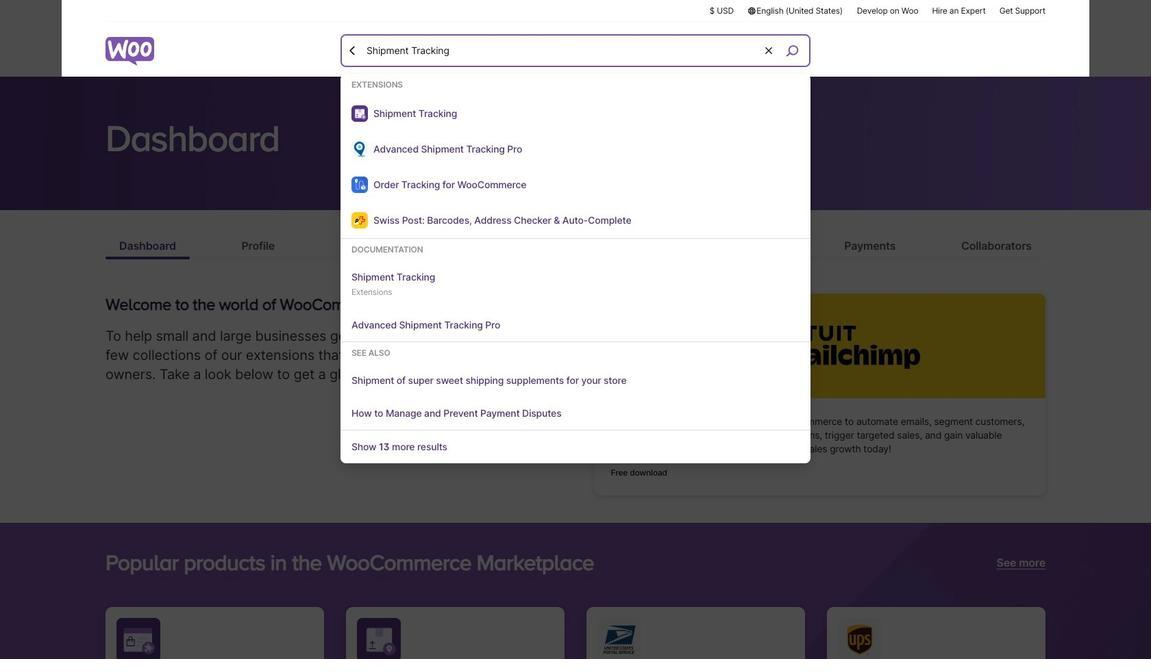 Task type: describe. For each thing, give the bounding box(es) containing it.
1 group from the top
[[341, 79, 811, 239]]



Task type: locate. For each thing, give the bounding box(es) containing it.
3 group from the top
[[341, 348, 811, 431]]

1 vertical spatial group
[[341, 245, 811, 343]]

group
[[341, 79, 811, 239], [341, 245, 811, 343], [341, 348, 811, 431]]

list box
[[341, 79, 811, 464]]

2 vertical spatial group
[[341, 348, 811, 431]]

Find extensions, themes, guides, and more… search field
[[363, 36, 763, 65]]

0 vertical spatial group
[[341, 79, 811, 239]]

close search image
[[346, 44, 360, 57]]

2 group from the top
[[341, 245, 811, 343]]

None search field
[[341, 34, 811, 464]]



Task type: vqa. For each thing, say whether or not it's contained in the screenshot.
Search image
no



